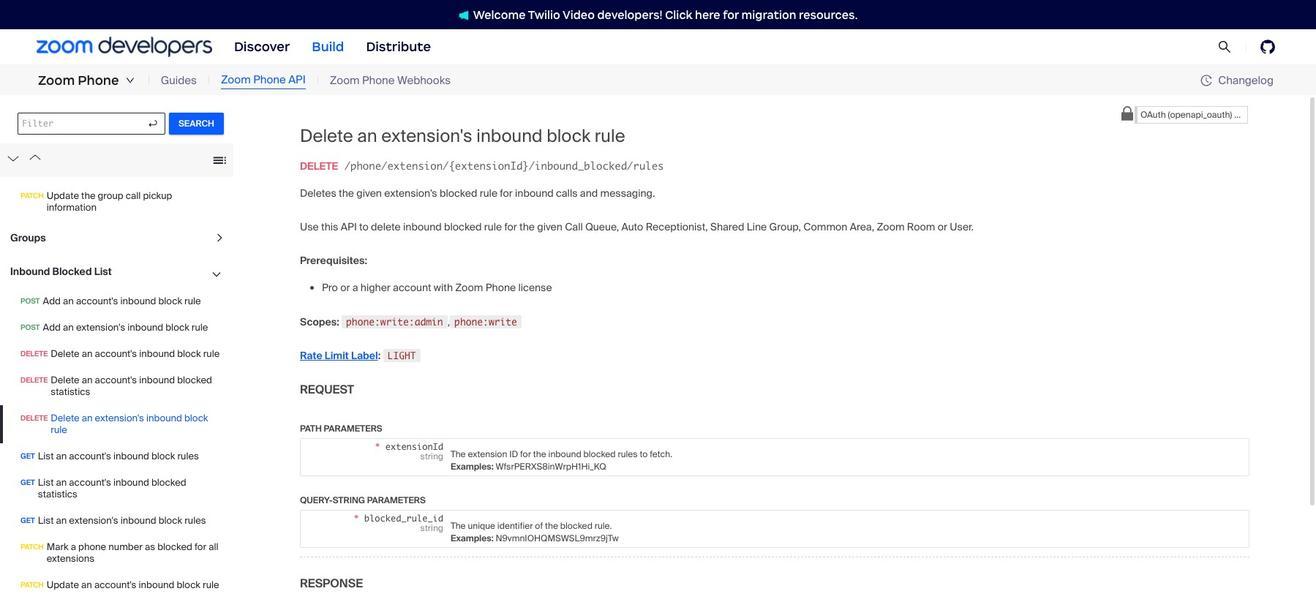 Task type: locate. For each thing, give the bounding box(es) containing it.
api
[[288, 73, 306, 87]]

1 phone from the left
[[78, 72, 119, 89]]

zoom
[[38, 72, 75, 89], [221, 73, 251, 87], [330, 73, 360, 88]]

zoom phone webhooks
[[330, 73, 451, 88]]

1 zoom from the left
[[38, 72, 75, 89]]

phone left webhooks
[[362, 73, 395, 88]]

search image
[[1218, 40, 1232, 54]]

0 horizontal spatial phone
[[78, 72, 119, 89]]

parameters
[[324, 423, 382, 434], [367, 494, 426, 506]]

welcome
[[473, 8, 526, 22]]

3 zoom from the left
[[330, 73, 360, 88]]

down image
[[126, 76, 134, 85]]

parameters right path
[[324, 423, 382, 434]]

guides link
[[161, 72, 197, 89]]

history image
[[1201, 75, 1219, 86], [1201, 75, 1213, 86]]

phone inside zoom phone api link
[[253, 73, 286, 87]]

for
[[723, 8, 739, 22]]

phone left down icon
[[78, 72, 119, 89]]

parameters right string
[[367, 494, 426, 506]]

phone left the "api"
[[253, 73, 286, 87]]

phone for zoom phone webhooks
[[362, 73, 395, 88]]

2 horizontal spatial phone
[[362, 73, 395, 88]]

1 horizontal spatial zoom
[[221, 73, 251, 87]]

request
[[300, 382, 354, 397]]

phone for zoom phone
[[78, 72, 119, 89]]

history image down search icon
[[1201, 75, 1219, 86]]

response
[[300, 576, 363, 591]]

path
[[300, 423, 322, 434]]

2 horizontal spatial zoom
[[330, 73, 360, 88]]

path parameters
[[300, 423, 382, 434]]

zoom for zoom phone
[[38, 72, 75, 89]]

1 horizontal spatial phone
[[253, 73, 286, 87]]

developers!
[[597, 8, 663, 22]]

query-string parameters
[[300, 494, 426, 506]]

phone inside zoom phone webhooks link
[[362, 73, 395, 88]]

3 phone from the left
[[362, 73, 395, 88]]

history image left changelog
[[1201, 75, 1213, 86]]

0 horizontal spatial zoom
[[38, 72, 75, 89]]

webhooks
[[397, 73, 451, 88]]

1 vertical spatial parameters
[[367, 494, 426, 506]]

twilio
[[528, 8, 560, 22]]

2 phone from the left
[[253, 73, 286, 87]]

2 zoom from the left
[[221, 73, 251, 87]]

phone
[[78, 72, 119, 89], [253, 73, 286, 87], [362, 73, 395, 88]]

click
[[665, 8, 693, 22]]



Task type: describe. For each thing, give the bounding box(es) containing it.
github image
[[1261, 40, 1275, 54]]

phone for zoom phone api
[[253, 73, 286, 87]]

welcome twilio video developers! click here for migration resources.
[[473, 8, 858, 22]]

github image
[[1261, 40, 1275, 54]]

notification image
[[459, 10, 469, 20]]

search image
[[1218, 40, 1232, 54]]

guides
[[161, 73, 197, 88]]

here
[[695, 8, 721, 22]]

video
[[563, 8, 595, 22]]

0 vertical spatial parameters
[[324, 423, 382, 434]]

query-
[[300, 494, 333, 506]]

string
[[333, 494, 365, 506]]

resources.
[[799, 8, 858, 22]]

notification image
[[459, 10, 473, 20]]

migration
[[742, 8, 797, 22]]

zoom phone api
[[221, 73, 306, 87]]

zoom phone webhooks link
[[330, 72, 451, 89]]

zoom for zoom phone api
[[221, 73, 251, 87]]

changelog link
[[1201, 73, 1274, 87]]

changelog
[[1219, 73, 1274, 87]]

zoom phone api link
[[221, 72, 306, 89]]

zoom phone
[[38, 72, 119, 89]]

welcome twilio video developers! click here for migration resources. link
[[444, 7, 872, 22]]

zoom for zoom phone webhooks
[[330, 73, 360, 88]]

zoom developer logo image
[[37, 37, 212, 57]]



